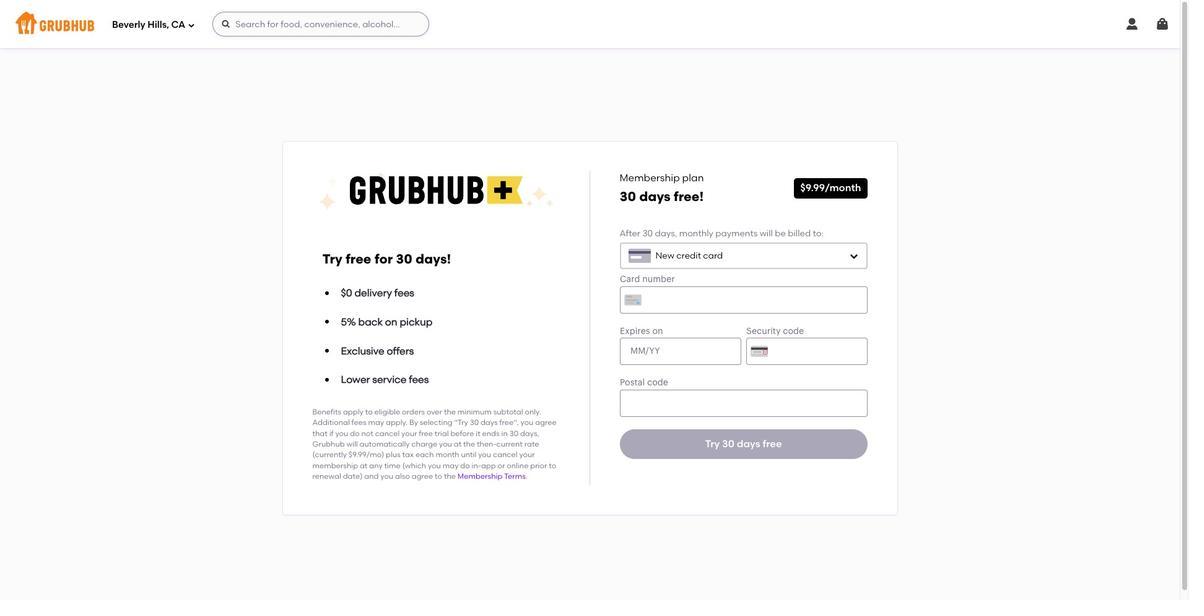 Task type: describe. For each thing, give the bounding box(es) containing it.
days inside benefits apply to eligible orders over the minimum subtotal only. additional fees may apply. by selecting "try 30 days free", you agree that if you do not cancel your free trial before it ends in 30 days, grubhub will automatically charge you at the then-current rate (currently $9.99/mo) plus tax each month until you cancel your membership at any time (which you may do in-app or online prior to renewal date) and you also agree to the
[[481, 419, 498, 428]]

0 vertical spatial the
[[444, 408, 456, 417]]

$9.99/month
[[801, 182, 861, 194]]

5%
[[341, 317, 356, 328]]

1 vertical spatial the
[[463, 440, 475, 449]]

then-
[[477, 440, 497, 449]]

payments
[[716, 229, 758, 239]]

monthly
[[679, 229, 714, 239]]

1 vertical spatial at
[[360, 462, 368, 471]]

prior
[[530, 462, 547, 471]]

by
[[409, 419, 418, 428]]

beverly hills, ca
[[112, 19, 185, 30]]

benefits apply to eligible orders over the minimum subtotal only. additional fees may apply. by selecting "try 30 days free", you agree that if you do not cancel your free trial before it ends in 30 days, grubhub will automatically charge you at the then-current rate (currently $9.99/mo) plus tax each month until you cancel your membership at any time (which you may do in-app or online prior to renewal date) and you also agree to the
[[313, 408, 557, 481]]

before
[[451, 430, 474, 438]]

"try
[[454, 419, 468, 428]]

1 vertical spatial may
[[443, 462, 459, 471]]

new credit card
[[656, 251, 723, 261]]

tax
[[402, 451, 414, 460]]

try for try 30 days free
[[705, 439, 720, 450]]

offers
[[387, 345, 414, 357]]

membership plan 30 days free!
[[620, 173, 704, 204]]

apply.
[[386, 419, 408, 428]]

membership logo image
[[318, 172, 554, 212]]

not
[[361, 430, 373, 438]]

subtotal
[[494, 408, 523, 417]]

service
[[373, 374, 407, 386]]

current
[[497, 440, 523, 449]]

ca
[[171, 19, 185, 30]]

you down the each
[[428, 462, 441, 471]]

credit
[[677, 251, 701, 261]]

2 vertical spatial the
[[444, 473, 456, 481]]

hills,
[[148, 19, 169, 30]]

time
[[384, 462, 401, 471]]

delivery
[[355, 288, 392, 299]]

any
[[369, 462, 383, 471]]

0 vertical spatial do
[[350, 430, 360, 438]]

terms
[[504, 473, 526, 481]]

0 horizontal spatial to
[[365, 408, 373, 417]]

main navigation navigation
[[0, 0, 1180, 48]]

grubhub
[[313, 440, 345, 449]]

it
[[476, 430, 481, 438]]

try 30 days free
[[705, 439, 782, 450]]

automatically
[[360, 440, 410, 449]]

(currently
[[313, 451, 347, 460]]

Search for food, convenience, alcohol... search field
[[213, 12, 430, 37]]

$0
[[341, 288, 352, 299]]

30 inside membership plan 30 days free!
[[620, 189, 636, 204]]

30 inside button
[[722, 439, 735, 450]]

.
[[526, 473, 528, 481]]

you up the month
[[439, 440, 452, 449]]

0 vertical spatial agree
[[535, 419, 557, 428]]

$9.99/mo)
[[349, 451, 384, 460]]

will inside benefits apply to eligible orders over the minimum subtotal only. additional fees may apply. by selecting "try 30 days free", you agree that if you do not cancel your free trial before it ends in 30 days, grubhub will automatically charge you at the then-current rate (currently $9.99/mo) plus tax each month until you cancel your membership at any time (which you may do in-app or online prior to renewal date) and you also agree to the
[[347, 440, 358, 449]]

pickup
[[400, 317, 433, 328]]

also
[[395, 473, 410, 481]]

benefits
[[313, 408, 341, 417]]

lower
[[341, 374, 370, 386]]

1 horizontal spatial do
[[460, 462, 470, 471]]

or
[[498, 462, 505, 471]]

free",
[[500, 419, 519, 428]]

app
[[481, 462, 496, 471]]

membership terms link
[[458, 473, 526, 481]]

to:
[[813, 229, 824, 239]]

try free for 30 days!
[[322, 252, 451, 267]]

month
[[436, 451, 459, 460]]

after 30 days, monthly payments will be billed to:
[[620, 229, 824, 239]]

membership
[[313, 462, 358, 471]]

exclusive
[[341, 345, 385, 357]]

billed
[[788, 229, 811, 239]]

1 horizontal spatial to
[[435, 473, 442, 481]]



Task type: vqa. For each thing, say whether or not it's contained in the screenshot.
+ Add a new Amazon Pay account link
no



Task type: locate. For each thing, give the bounding box(es) containing it.
0 horizontal spatial cancel
[[375, 430, 400, 438]]

free inside benefits apply to eligible orders over the minimum subtotal only. additional fees may apply. by selecting "try 30 days free", you agree that if you do not cancel your free trial before it ends in 30 days, grubhub will automatically charge you at the then-current rate (currently $9.99/mo) plus tax each month until you cancel your membership at any time (which you may do in-app or online prior to renewal date) and you also agree to the
[[419, 430, 433, 438]]

0 horizontal spatial days,
[[520, 430, 539, 438]]

1 horizontal spatial days
[[639, 189, 671, 204]]

try inside try 30 days free button
[[705, 439, 720, 450]]

ends
[[482, 430, 500, 438]]

will
[[760, 229, 773, 239], [347, 440, 358, 449]]

0 vertical spatial cancel
[[375, 430, 400, 438]]

2 vertical spatial free
[[763, 439, 782, 450]]

0 horizontal spatial do
[[350, 430, 360, 438]]

to right prior
[[549, 462, 556, 471]]

additional
[[313, 419, 350, 428]]

the up until
[[463, 440, 475, 449]]

fees down apply at the bottom left of page
[[352, 419, 366, 428]]

your down by at bottom left
[[402, 430, 417, 438]]

on
[[385, 317, 397, 328]]

free
[[346, 252, 371, 267], [419, 430, 433, 438], [763, 439, 782, 450]]

1 vertical spatial to
[[549, 462, 556, 471]]

0 vertical spatial try
[[322, 252, 343, 267]]

1 vertical spatial free
[[419, 430, 433, 438]]

lower service fees
[[341, 374, 429, 386]]

you down time
[[381, 473, 393, 481]]

do left not
[[350, 430, 360, 438]]

do
[[350, 430, 360, 438], [460, 462, 470, 471]]

days,
[[655, 229, 677, 239], [520, 430, 539, 438]]

trial
[[435, 430, 449, 438]]

1 vertical spatial try
[[705, 439, 720, 450]]

at down $9.99/mo)
[[360, 462, 368, 471]]

1 vertical spatial your
[[519, 451, 535, 460]]

2 vertical spatial to
[[435, 473, 442, 481]]

1 horizontal spatial membership
[[620, 173, 680, 184]]

cancel up or
[[493, 451, 518, 460]]

for
[[375, 252, 393, 267]]

in
[[502, 430, 508, 438]]

that
[[313, 430, 328, 438]]

the right over
[[444, 408, 456, 417]]

after
[[620, 229, 641, 239]]

(which
[[402, 462, 426, 471]]

apply
[[343, 408, 364, 417]]

1 horizontal spatial agree
[[535, 419, 557, 428]]

5% back on pickup
[[341, 317, 433, 328]]

over
[[427, 408, 442, 417]]

fees inside benefits apply to eligible orders over the minimum subtotal only. additional fees may apply. by selecting "try 30 days free", you agree that if you do not cancel your free trial before it ends in 30 days, grubhub will automatically charge you at the then-current rate (currently $9.99/mo) plus tax each month until you cancel your membership at any time (which you may do in-app or online prior to renewal date) and you also agree to the
[[352, 419, 366, 428]]

beverly
[[112, 19, 145, 30]]

free!
[[674, 189, 704, 204]]

1 vertical spatial agree
[[412, 473, 433, 481]]

to down the month
[[435, 473, 442, 481]]

2 vertical spatial fees
[[352, 419, 366, 428]]

0 horizontal spatial agree
[[412, 473, 433, 481]]

exclusive offers
[[341, 345, 414, 357]]

plan
[[682, 173, 704, 184]]

0 horizontal spatial try
[[322, 252, 343, 267]]

days inside membership plan 30 days free!
[[639, 189, 671, 204]]

each
[[416, 451, 434, 460]]

do left in-
[[460, 462, 470, 471]]

1 vertical spatial membership
[[458, 473, 503, 481]]

0 vertical spatial at
[[454, 440, 462, 449]]

and
[[364, 473, 379, 481]]

free inside button
[[763, 439, 782, 450]]

1 vertical spatial do
[[460, 462, 470, 471]]

rate
[[525, 440, 539, 449]]

fees for $0 delivery fees
[[394, 288, 414, 299]]

be
[[775, 229, 786, 239]]

new
[[656, 251, 675, 261]]

agree down (which
[[412, 473, 433, 481]]

1 horizontal spatial free
[[419, 430, 433, 438]]

1 horizontal spatial at
[[454, 440, 462, 449]]

days, up rate
[[520, 430, 539, 438]]

you down the then- at the left of page
[[478, 451, 491, 460]]

membership for 30
[[620, 173, 680, 184]]

to right apply at the bottom left of page
[[365, 408, 373, 417]]

1 vertical spatial days
[[481, 419, 498, 428]]

1 horizontal spatial will
[[760, 229, 773, 239]]

1 horizontal spatial days,
[[655, 229, 677, 239]]

days!
[[416, 252, 451, 267]]

0 horizontal spatial membership
[[458, 473, 503, 481]]

0 vertical spatial membership
[[620, 173, 680, 184]]

0 horizontal spatial days
[[481, 419, 498, 428]]

0 vertical spatial to
[[365, 408, 373, 417]]

0 vertical spatial your
[[402, 430, 417, 438]]

1 horizontal spatial may
[[443, 462, 459, 471]]

charge
[[412, 440, 437, 449]]

fees for lower service fees
[[409, 374, 429, 386]]

until
[[461, 451, 477, 460]]

days, inside benefits apply to eligible orders over the minimum subtotal only. additional fees may apply. by selecting "try 30 days free", you agree that if you do not cancel your free trial before it ends in 30 days, grubhub will automatically charge you at the then-current rate (currently $9.99/mo) plus tax each month until you cancel your membership at any time (which you may do in-app or online prior to renewal date) and you also agree to the
[[520, 430, 539, 438]]

cancel
[[375, 430, 400, 438], [493, 451, 518, 460]]

orders
[[402, 408, 425, 417]]

try for try free for 30 days!
[[322, 252, 343, 267]]

0 vertical spatial free
[[346, 252, 371, 267]]

0 vertical spatial may
[[368, 419, 384, 428]]

minimum
[[458, 408, 492, 417]]

at down 'before'
[[454, 440, 462, 449]]

1 horizontal spatial your
[[519, 451, 535, 460]]

0 horizontal spatial free
[[346, 252, 371, 267]]

agree
[[535, 419, 557, 428], [412, 473, 433, 481]]

0 horizontal spatial your
[[402, 430, 417, 438]]

0 horizontal spatial may
[[368, 419, 384, 428]]

card
[[703, 251, 723, 261]]

1 vertical spatial fees
[[409, 374, 429, 386]]

2 horizontal spatial days
[[737, 439, 761, 450]]

you
[[521, 419, 534, 428], [335, 430, 348, 438], [439, 440, 452, 449], [478, 451, 491, 460], [428, 462, 441, 471], [381, 473, 393, 481]]

days, up new
[[655, 229, 677, 239]]

1 vertical spatial days,
[[520, 430, 539, 438]]

the
[[444, 408, 456, 417], [463, 440, 475, 449], [444, 473, 456, 481]]

you down only.
[[521, 419, 534, 428]]

cancel up automatically
[[375, 430, 400, 438]]

your down rate
[[519, 451, 535, 460]]

membership terms .
[[458, 473, 528, 481]]

2 vertical spatial days
[[737, 439, 761, 450]]

eligible
[[374, 408, 400, 417]]

0 horizontal spatial at
[[360, 462, 368, 471]]

renewal
[[313, 473, 341, 481]]

try 30 days free button
[[620, 430, 868, 460]]

membership for .
[[458, 473, 503, 481]]

30
[[620, 189, 636, 204], [643, 229, 653, 239], [396, 252, 413, 267], [470, 419, 479, 428], [510, 430, 519, 438], [722, 439, 735, 450]]

fees right service
[[409, 374, 429, 386]]

your
[[402, 430, 417, 438], [519, 451, 535, 460]]

if
[[329, 430, 334, 438]]

will left be
[[760, 229, 773, 239]]

0 vertical spatial fees
[[394, 288, 414, 299]]

0 vertical spatial days
[[639, 189, 671, 204]]

0 vertical spatial will
[[760, 229, 773, 239]]

may up not
[[368, 419, 384, 428]]

fees right delivery on the left of the page
[[394, 288, 414, 299]]

fees
[[394, 288, 414, 299], [409, 374, 429, 386], [352, 419, 366, 428]]

in-
[[472, 462, 481, 471]]

the down the month
[[444, 473, 456, 481]]

only.
[[525, 408, 541, 417]]

you right if
[[335, 430, 348, 438]]

will up $9.99/mo)
[[347, 440, 358, 449]]

online
[[507, 462, 529, 471]]

2 horizontal spatial to
[[549, 462, 556, 471]]

may down the month
[[443, 462, 459, 471]]

0 vertical spatial days,
[[655, 229, 677, 239]]

svg image
[[1125, 17, 1140, 32], [1155, 17, 1170, 32], [221, 19, 231, 29], [188, 21, 195, 29], [849, 251, 859, 261]]

$0 delivery fees
[[341, 288, 414, 299]]

to
[[365, 408, 373, 417], [549, 462, 556, 471], [435, 473, 442, 481]]

try
[[322, 252, 343, 267], [705, 439, 720, 450]]

membership down in-
[[458, 473, 503, 481]]

date)
[[343, 473, 363, 481]]

selecting
[[420, 419, 453, 428]]

may
[[368, 419, 384, 428], [443, 462, 459, 471]]

2 horizontal spatial free
[[763, 439, 782, 450]]

agree down only.
[[535, 419, 557, 428]]

days
[[639, 189, 671, 204], [481, 419, 498, 428], [737, 439, 761, 450]]

membership up free! at the top
[[620, 173, 680, 184]]

back
[[358, 317, 383, 328]]

plus
[[386, 451, 401, 460]]

0 horizontal spatial will
[[347, 440, 358, 449]]

1 horizontal spatial cancel
[[493, 451, 518, 460]]

1 vertical spatial cancel
[[493, 451, 518, 460]]

days inside button
[[737, 439, 761, 450]]

membership inside membership plan 30 days free!
[[620, 173, 680, 184]]

1 vertical spatial will
[[347, 440, 358, 449]]

at
[[454, 440, 462, 449], [360, 462, 368, 471]]

1 horizontal spatial try
[[705, 439, 720, 450]]



